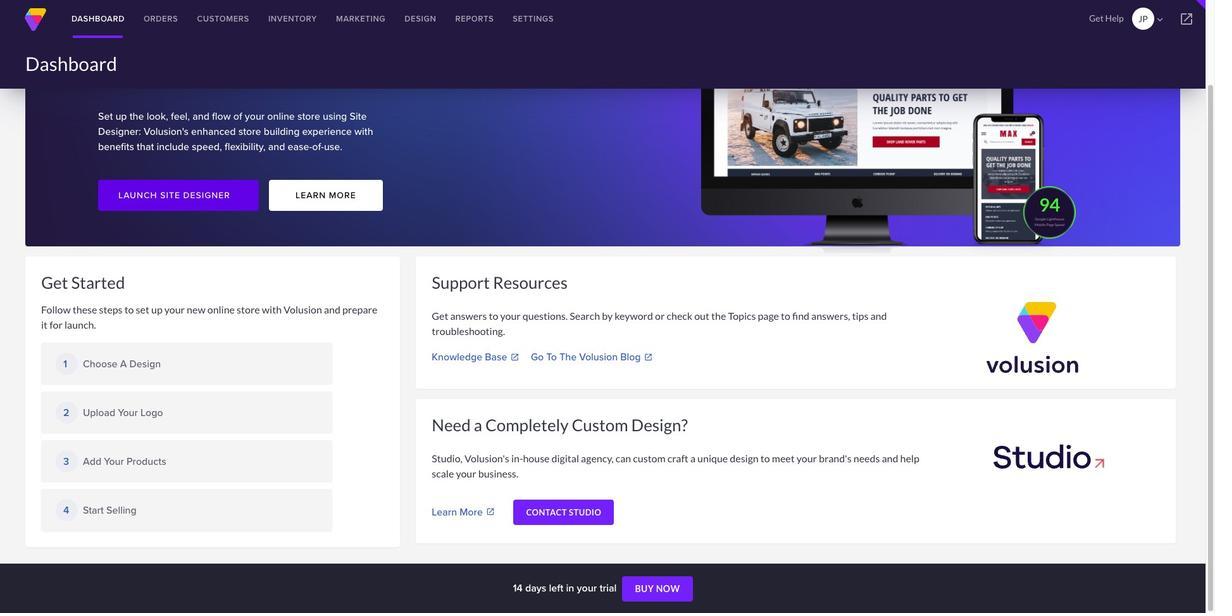 Task type: describe. For each thing, give the bounding box(es) containing it.
studio,
[[432, 452, 463, 464]]

base
[[485, 350, 508, 364]]

1 vertical spatial store
[[239, 124, 261, 139]]

steps
[[99, 303, 123, 315]]

choose
[[83, 356, 118, 371]]

design?
[[632, 415, 688, 435]]

1 vertical spatial volusion
[[580, 350, 618, 364]]

keyword
[[615, 310, 654, 322]]

google
[[1036, 217, 1047, 221]]

launch site designer link
[[118, 189, 230, 202]]

reports
[[456, 13, 494, 25]]

use.
[[324, 139, 343, 154]]

digital
[[552, 452, 580, 464]]

the inside set up the look, feel, and flow of your online store using site designer: volusion's enhanced store building experience with benefits that include speed, flexibility, and ease-of-use.
[[130, 109, 144, 123]]

launch site designer
[[118, 189, 230, 202]]

a inside the "studio, volusion's in-house digital agency, can custom craft a unique design to meet your brand's needs and help scale your business."
[[691, 452, 696, 464]]

find
[[793, 310, 810, 322]]

need a completely custom design?
[[432, 415, 688, 435]]

knowledge base
[[432, 350, 508, 364]]

add your products
[[83, 454, 166, 468]]

brand's
[[820, 452, 852, 464]]

up inside set up the look, feel, and flow of your online store using site designer: volusion's enhanced store building experience with benefits that include speed, flexibility, and ease-of-use.
[[116, 109, 127, 123]]

dashboard link
[[62, 0, 134, 38]]

and inside the "studio, volusion's in-house digital agency, can custom craft a unique design to meet your brand's needs and help scale your business."
[[882, 452, 899, 464]]

4
[[63, 503, 69, 517]]

resources
[[493, 272, 568, 293]]

lighthouse
[[1048, 217, 1065, 221]]

or
[[656, 310, 665, 322]]

volusion's inside set up the look, feel, and flow of your online store using site designer: volusion's enhanced store building experience with benefits that include speed, flexibility, and ease-of-use.
[[144, 124, 189, 139]]

customers
[[197, 13, 249, 25]]

upload
[[83, 405, 115, 420]]

your inside get answers to your questions. search by keyword or check out the topics page to find answers, tips and troubleshooting.
[[501, 310, 521, 322]]

mobile
[[1035, 222, 1046, 227]]

with inside follow these steps to set up your new online store with volusion and prepare it for launch.
[[262, 303, 282, 315]]

selling
[[106, 503, 137, 517]]

follow
[[41, 303, 71, 315]]

and down building
[[268, 139, 285, 154]]

to inside follow these steps to set up your new online store with volusion and prepare it for launch.
[[125, 303, 134, 315]]

feel,
[[171, 109, 190, 123]]

dashboard inside 'link'
[[72, 13, 125, 25]]

follow these steps to set up your new online store with volusion and prepare it for launch.
[[41, 303, 378, 331]]

studio, volusion's in-house digital agency, can custom craft a unique design to meet your brand's needs and help scale your business.
[[432, 452, 920, 479]]

2
[[63, 405, 69, 420]]

questions.
[[523, 310, 568, 322]]

experience
[[302, 124, 352, 139]]

get for get answers to your questions. search by keyword or check out the topics page to find answers, tips and troubleshooting.
[[432, 310, 449, 322]]

of-
[[312, 139, 324, 154]]

get for get started
[[41, 272, 68, 293]]

it
[[41, 319, 48, 331]]

products
[[127, 454, 166, 468]]

craft
[[668, 452, 689, 464]]

orders
[[144, 13, 178, 25]]

1
[[63, 357, 67, 371]]

enhanced
[[191, 124, 236, 139]]

tips
[[853, 310, 869, 322]]

your inside set up the look, feel, and flow of your online store using site designer: volusion's enhanced store building experience with benefits that include speed, flexibility, and ease-of-use.
[[245, 109, 265, 123]]

more
[[329, 189, 356, 201]]

learn more link
[[432, 504, 495, 520]]

go to the volusion blog link
[[531, 350, 663, 364]]

and inside get answers to your questions. search by keyword or check out the topics page to find answers, tips and troubleshooting.
[[871, 310, 888, 322]]

days
[[526, 581, 547, 595]]

custom
[[572, 415, 629, 435]]

custom
[[634, 452, 666, 464]]

page
[[758, 310, 780, 322]]

new
[[187, 303, 206, 315]]

designer
[[183, 189, 230, 202]]

search
[[570, 310, 600, 322]]

and up enhanced
[[193, 109, 210, 123]]

these
[[73, 303, 97, 315]]

your for logo
[[118, 405, 138, 420]]

support
[[432, 272, 490, 293]]

launch
[[118, 189, 157, 202]]

buy now link
[[623, 576, 693, 602]]

14 days left in your trial
[[513, 581, 620, 595]]

94 google lighthouse mobile page speed
[[1035, 194, 1065, 227]]

agency,
[[581, 452, 614, 464]]

blog
[[621, 350, 641, 364]]

your for products
[[104, 454, 124, 468]]

now
[[98, 26, 124, 37]]

1 vertical spatial dashboard
[[25, 52, 117, 75]]

get started
[[41, 272, 125, 293]]

answers,
[[812, 310, 851, 322]]

your right meet
[[797, 452, 818, 464]]

for
[[49, 319, 63, 331]]

building
[[264, 124, 300, 139]]

to right answers
[[489, 310, 499, 322]]

unique
[[698, 452, 728, 464]]

completely
[[486, 415, 569, 435]]

start selling
[[83, 503, 137, 517]]

that
[[137, 139, 154, 154]]

your inside follow these steps to set up your new online store with volusion and prepare it for launch.
[[165, 303, 185, 315]]

14
[[513, 581, 523, 595]]

benefits
[[98, 139, 134, 154]]

support resources
[[432, 272, 568, 293]]

site
[[160, 189, 180, 202]]

to
[[547, 350, 557, 364]]

0 vertical spatial design
[[405, 13, 437, 25]]

need
[[432, 415, 471, 435]]

site inside set up the look, feel, and flow of your online store using site designer: volusion's enhanced store building experience with benefits that include speed, flexibility, and ease-of-use.
[[350, 109, 367, 123]]

your right in
[[577, 581, 597, 595]]

knowledge base link
[[432, 350, 529, 364]]

ease-
[[288, 139, 312, 154]]



Task type: locate. For each thing, give the bounding box(es) containing it.
store inside follow these steps to set up your new online store with volusion and prepare it for launch.
[[237, 303, 260, 315]]

choose a design
[[83, 356, 161, 371]]

in
[[566, 581, 575, 595]]

get answers to your questions. search by keyword or check out the topics page to find answers, tips and troubleshooting.
[[432, 310, 888, 337]]

0 vertical spatial dashboard
[[72, 13, 125, 25]]

speed
[[1056, 222, 1065, 227]]

get left help
[[1090, 13, 1104, 23]]

a right "craft"
[[691, 452, 696, 464]]

start
[[83, 503, 104, 517]]

1 horizontal spatial the
[[712, 310, 727, 322]]

set
[[98, 109, 113, 123]]

0 horizontal spatial with
[[262, 303, 282, 315]]

business.
[[479, 467, 519, 479]]

site down now
[[98, 48, 148, 92]]

1 vertical spatial online
[[208, 303, 235, 315]]

marketing
[[336, 13, 386, 25]]

learn more
[[296, 189, 356, 201]]

get left answers
[[432, 310, 449, 322]]

94
[[1040, 194, 1061, 215]]

design left reports
[[405, 13, 437, 25]]

your right of
[[245, 109, 265, 123]]

0 vertical spatial get
[[1090, 13, 1104, 23]]

store up flexibility,
[[239, 124, 261, 139]]

knowledge
[[432, 350, 483, 364]]

your
[[118, 405, 138, 420], [104, 454, 124, 468]]

go to the volusion blog
[[531, 350, 641, 364]]

volusion's
[[144, 124, 189, 139], [465, 452, 510, 464]]

set up the look, feel, and flow of your online store using site designer: volusion's enhanced store building experience with benefits that include speed, flexibility, and ease-of-use.
[[98, 109, 373, 154]]

3
[[63, 454, 69, 469]]

needs
[[854, 452, 881, 464]]

troubleshooting.
[[432, 325, 505, 337]]

designer:
[[98, 124, 141, 139]]

the inside get answers to your questions. search by keyword or check out the topics page to find answers, tips and troubleshooting.
[[712, 310, 727, 322]]

in-
[[512, 452, 523, 464]]

1 horizontal spatial a
[[691, 452, 696, 464]]

look,
[[147, 109, 168, 123]]

learn
[[432, 504, 457, 519]]

design right a
[[130, 356, 161, 371]]

page
[[1047, 222, 1055, 227]]

0 vertical spatial volusion
[[284, 303, 322, 315]]

answers
[[451, 310, 487, 322]]

scale
[[432, 467, 454, 479]]

to left set
[[125, 303, 134, 315]]

store right new
[[237, 303, 260, 315]]

0 horizontal spatial online
[[208, 303, 235, 315]]

flexibility,
[[225, 139, 266, 154]]

of
[[234, 109, 242, 123]]

2 vertical spatial get
[[432, 310, 449, 322]]

and left prepare
[[324, 303, 341, 315]]

design
[[730, 452, 759, 464]]

and left the help
[[882, 452, 899, 464]]

contact
[[527, 507, 567, 517]]

1 vertical spatial a
[[691, 452, 696, 464]]

1 horizontal spatial get
[[432, 310, 449, 322]]

set
[[136, 303, 149, 315]]

get inside get answers to your questions. search by keyword or check out the topics page to find answers, tips and troubleshooting.
[[432, 310, 449, 322]]

1 horizontal spatial site
[[350, 109, 367, 123]]

designer
[[155, 48, 273, 92]]

contact studio link
[[514, 499, 615, 525]]

volusion right the
[[580, 350, 618, 364]]

1 vertical spatial site
[[350, 109, 367, 123]]

topics
[[729, 310, 756, 322]]

volusion's inside the "studio, volusion's in-house digital agency, can custom craft a unique design to meet your brand's needs and help scale your business."
[[465, 452, 510, 464]]

buy
[[635, 583, 654, 594]]

online right new
[[208, 303, 235, 315]]

using
[[323, 109, 347, 123]]

store up experience
[[298, 109, 320, 123]]

1 horizontal spatial with
[[355, 124, 373, 139]]

more
[[460, 504, 483, 519]]

your left logo
[[118, 405, 138, 420]]

0 horizontal spatial the
[[130, 109, 144, 123]]

help
[[901, 452, 920, 464]]

dashboard up now
[[72, 13, 125, 25]]

0 horizontal spatial site
[[98, 48, 148, 92]]

site
[[98, 48, 148, 92], [350, 109, 367, 123]]

0 vertical spatial up
[[116, 109, 127, 123]]

0 horizontal spatial volusion's
[[144, 124, 189, 139]]

volusion left prepare
[[284, 303, 322, 315]]

dashboard down now
[[25, 52, 117, 75]]

and right 'tips'
[[871, 310, 888, 322]]

help
[[1106, 13, 1125, 23]]

1 vertical spatial the
[[712, 310, 727, 322]]

to left meet
[[761, 452, 771, 464]]

site designer
[[98, 48, 273, 92]]

1 horizontal spatial volusion
[[580, 350, 618, 364]]

0 vertical spatial store
[[298, 109, 320, 123]]

1 horizontal spatial up
[[151, 303, 163, 315]]

1 horizontal spatial volusion's
[[465, 452, 510, 464]]

jp
[[1139, 13, 1149, 24]]

to left find
[[782, 310, 791, 322]]

0 horizontal spatial get
[[41, 272, 68, 293]]

go
[[531, 350, 544, 364]]

1 vertical spatial get
[[41, 272, 68, 293]]

0 vertical spatial with
[[355, 124, 373, 139]]

1 horizontal spatial design
[[405, 13, 437, 25]]


[[1155, 14, 1166, 25]]

speed,
[[192, 139, 222, 154]]

1 horizontal spatial online
[[267, 109, 295, 123]]

get up follow in the left of the page
[[41, 272, 68, 293]]

0 vertical spatial a
[[474, 415, 483, 435]]

with inside set up the look, feel, and flow of your online store using site designer: volusion's enhanced store building experience with benefits that include speed, flexibility, and ease-of-use.
[[355, 124, 373, 139]]

1 vertical spatial volusion's
[[465, 452, 510, 464]]

0 horizontal spatial design
[[130, 356, 161, 371]]

volusion inside follow these steps to set up your new online store with volusion and prepare it for launch.
[[284, 303, 322, 315]]

get for get help
[[1090, 13, 1104, 23]]

launch.
[[65, 319, 96, 331]]

settings
[[513, 13, 554, 25]]

the
[[130, 109, 144, 123], [712, 310, 727, 322]]

up up designer:
[[116, 109, 127, 123]]

now
[[657, 583, 681, 594]]

1 vertical spatial your
[[104, 454, 124, 468]]

dashboard
[[72, 13, 125, 25], [25, 52, 117, 75]]

your left questions.
[[501, 310, 521, 322]]

featuring
[[126, 26, 184, 37]]

0 horizontal spatial volusion
[[284, 303, 322, 315]]

0 vertical spatial volusion's
[[144, 124, 189, 139]]

can
[[616, 452, 632, 464]]

up inside follow these steps to set up your new online store with volusion and prepare it for launch.
[[151, 303, 163, 315]]

house
[[523, 452, 550, 464]]

volusion
[[284, 303, 322, 315], [580, 350, 618, 364]]

trial
[[600, 581, 617, 595]]

your left new
[[165, 303, 185, 315]]

a
[[120, 356, 127, 371]]

prepare
[[343, 303, 378, 315]]

0 vertical spatial site
[[98, 48, 148, 92]]

your right 'scale'
[[456, 467, 477, 479]]

volusion's up the business.
[[465, 452, 510, 464]]

design
[[405, 13, 437, 25], [130, 356, 161, 371]]

get help
[[1090, 13, 1125, 23]]

online up building
[[267, 109, 295, 123]]

your right add
[[104, 454, 124, 468]]

learn more
[[432, 504, 483, 519]]

up right set
[[151, 303, 163, 315]]

the left look,
[[130, 109, 144, 123]]

0 vertical spatial online
[[267, 109, 295, 123]]

a right need
[[474, 415, 483, 435]]

2 horizontal spatial get
[[1090, 13, 1104, 23]]

0 horizontal spatial a
[[474, 415, 483, 435]]

1 vertical spatial design
[[130, 356, 161, 371]]

studio
[[569, 507, 602, 517]]

flow
[[212, 109, 231, 123]]

1 vertical spatial with
[[262, 303, 282, 315]]

0 vertical spatial the
[[130, 109, 144, 123]]

site right "using"
[[350, 109, 367, 123]]

0 vertical spatial your
[[118, 405, 138, 420]]

volusion's up include
[[144, 124, 189, 139]]

with
[[355, 124, 373, 139], [262, 303, 282, 315]]

by
[[602, 310, 613, 322]]

upload your logo
[[83, 405, 163, 420]]

to inside the "studio, volusion's in-house digital agency, can custom craft a unique design to meet your brand's needs and help scale your business."
[[761, 452, 771, 464]]

check
[[667, 310, 693, 322]]

online inside set up the look, feel, and flow of your online store using site designer: volusion's enhanced store building experience with benefits that include speed, flexibility, and ease-of-use.
[[267, 109, 295, 123]]

0 horizontal spatial up
[[116, 109, 127, 123]]


[[1180, 11, 1195, 27]]

inventory
[[268, 13, 317, 25]]

the right out
[[712, 310, 727, 322]]

1 vertical spatial up
[[151, 303, 163, 315]]

2 vertical spatial store
[[237, 303, 260, 315]]

and inside follow these steps to set up your new online store with volusion and prepare it for launch.
[[324, 303, 341, 315]]

online inside follow these steps to set up your new online store with volusion and prepare it for launch.
[[208, 303, 235, 315]]

out
[[695, 310, 710, 322]]



Task type: vqa. For each thing, say whether or not it's contained in the screenshot.
bottom "Site"
yes



